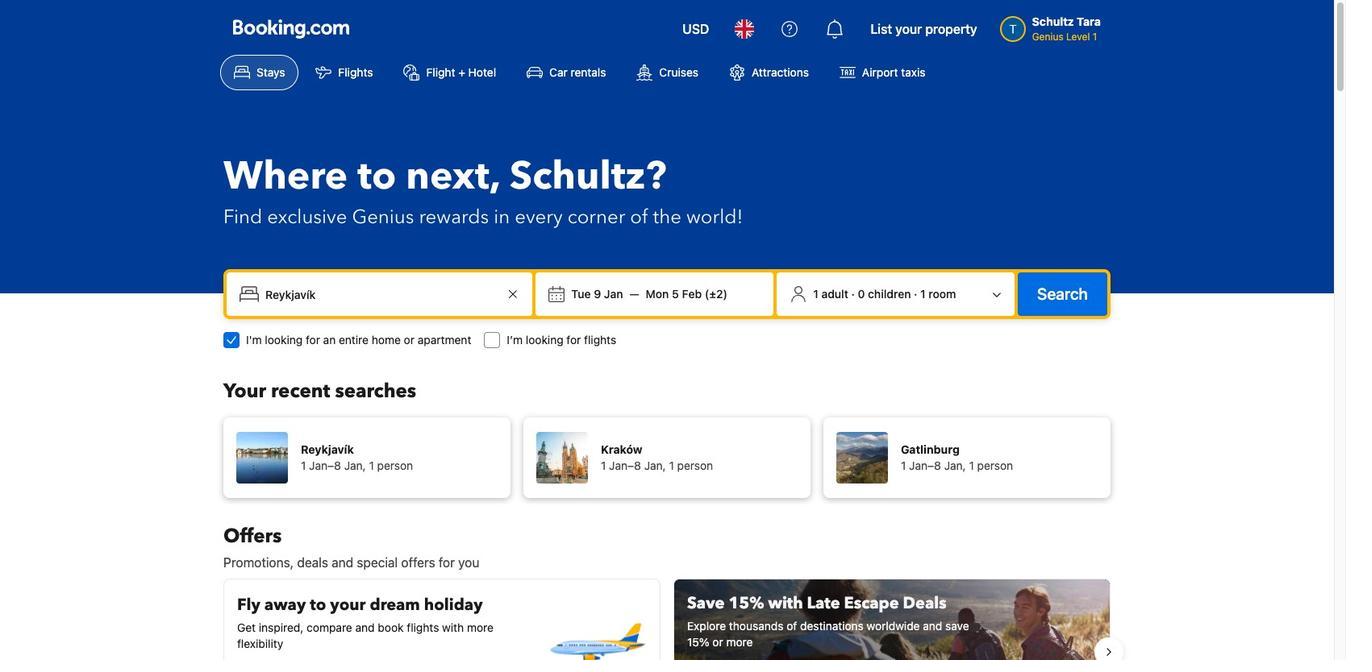 Task type: vqa. For each thing, say whether or not it's contained in the screenshot.
the bottom the flights
yes



Task type: locate. For each thing, give the bounding box(es) containing it.
gatlinburg
[[901, 443, 960, 457]]

entire
[[339, 333, 369, 347]]

genius down schultz
[[1032, 31, 1064, 43]]

for down tue
[[567, 333, 581, 347]]

0 vertical spatial with
[[768, 593, 803, 615]]

to inside where to next, schultz? find exclusive genius rewards in every corner of the world!
[[358, 150, 396, 203]]

1 vertical spatial genius
[[352, 204, 414, 231]]

1 horizontal spatial 15%
[[729, 593, 764, 615]]

taxis
[[901, 65, 926, 79]]

1 vertical spatial to
[[310, 595, 326, 616]]

for for flights
[[567, 333, 581, 347]]

1 horizontal spatial with
[[768, 593, 803, 615]]

5
[[672, 287, 679, 301]]

· left 0
[[852, 287, 855, 301]]

jan, inside kraków 1 jan–8 jan, 1 person
[[644, 459, 666, 473]]

and
[[332, 556, 354, 570], [923, 620, 943, 633], [355, 621, 375, 635]]

jan,
[[344, 459, 366, 473], [644, 459, 666, 473], [944, 459, 966, 473]]

flight + hotel
[[426, 65, 496, 79]]

0 vertical spatial genius
[[1032, 31, 1064, 43]]

1 horizontal spatial more
[[726, 636, 753, 649]]

your
[[223, 378, 266, 405]]

car rentals link
[[513, 55, 620, 90]]

offers
[[401, 556, 435, 570]]

0 horizontal spatial with
[[442, 621, 464, 635]]

genius inside where to next, schultz? find exclusive genius rewards in every corner of the world!
[[352, 204, 414, 231]]

2 horizontal spatial for
[[567, 333, 581, 347]]

15% down explore at the right bottom of page
[[687, 636, 710, 649]]

attractions
[[752, 65, 809, 79]]

0 horizontal spatial flights
[[407, 621, 439, 635]]

of inside save 15% with late escape deals explore thousands of destinations worldwide and save 15% or more
[[787, 620, 797, 633]]

1 inside schultz tara genius level 1
[[1093, 31, 1098, 43]]

more
[[467, 621, 494, 635], [726, 636, 753, 649]]

0 vertical spatial or
[[404, 333, 415, 347]]

save
[[687, 593, 725, 615]]

every
[[515, 204, 563, 231]]

person inside gatlinburg 1 jan–8 jan, 1 person
[[977, 459, 1013, 473]]

2 horizontal spatial jan,
[[944, 459, 966, 473]]

2 horizontal spatial and
[[923, 620, 943, 633]]

0 horizontal spatial to
[[310, 595, 326, 616]]

9
[[594, 287, 601, 301]]

or
[[404, 333, 415, 347], [713, 636, 723, 649]]

and left book
[[355, 621, 375, 635]]

1 vertical spatial 15%
[[687, 636, 710, 649]]

1 horizontal spatial person
[[677, 459, 713, 473]]

genius inside schultz tara genius level 1
[[1032, 31, 1064, 43]]

0 horizontal spatial jan–8
[[309, 459, 341, 473]]

looking
[[265, 333, 303, 347], [526, 333, 564, 347]]

exclusive
[[267, 204, 347, 231]]

jan–8 down 'gatlinburg'
[[909, 459, 941, 473]]

where to next, schultz? find exclusive genius rewards in every corner of the world!
[[223, 150, 743, 231]]

with up thousands
[[768, 593, 803, 615]]

1 vertical spatial or
[[713, 636, 723, 649]]

thousands
[[729, 620, 784, 633]]

1 horizontal spatial and
[[355, 621, 375, 635]]

jan–8 inside reykjavík 1 jan–8 jan, 1 person
[[309, 459, 341, 473]]

1 horizontal spatial jan,
[[644, 459, 666, 473]]

and inside "fly away to your dream holiday get inspired, compare and book flights with more flexibility"
[[355, 621, 375, 635]]

1 horizontal spatial genius
[[1032, 31, 1064, 43]]

1 looking from the left
[[265, 333, 303, 347]]

flights
[[584, 333, 616, 347], [407, 621, 439, 635]]

to
[[358, 150, 396, 203], [310, 595, 326, 616]]

list your property
[[871, 22, 977, 36]]

of right thousands
[[787, 620, 797, 633]]

0 horizontal spatial or
[[404, 333, 415, 347]]

1 horizontal spatial ·
[[914, 287, 918, 301]]

flight + hotel link
[[390, 55, 510, 90]]

1 horizontal spatial or
[[713, 636, 723, 649]]

for
[[306, 333, 320, 347], [567, 333, 581, 347], [439, 556, 455, 570]]

0 horizontal spatial of
[[630, 204, 648, 231]]

15%
[[729, 593, 764, 615], [687, 636, 710, 649]]

0 vertical spatial to
[[358, 150, 396, 203]]

or inside save 15% with late escape deals explore thousands of destinations worldwide and save 15% or more
[[713, 636, 723, 649]]

feb
[[682, 287, 702, 301]]

0 horizontal spatial jan,
[[344, 459, 366, 473]]

1
[[1093, 31, 1098, 43], [813, 287, 819, 301], [921, 287, 926, 301], [301, 459, 306, 473], [369, 459, 374, 473], [601, 459, 606, 473], [669, 459, 674, 473], [901, 459, 906, 473], [969, 459, 974, 473]]

your right 'list'
[[896, 22, 922, 36]]

1 horizontal spatial jan–8
[[609, 459, 641, 473]]

person inside kraków 1 jan–8 jan, 1 person
[[677, 459, 713, 473]]

jan–8 for gatlinburg
[[909, 459, 941, 473]]

2 jan–8 from the left
[[609, 459, 641, 473]]

1 person from the left
[[377, 459, 413, 473]]

jan–8 for kraków
[[609, 459, 641, 473]]

(±2)
[[705, 287, 728, 301]]

1 horizontal spatial looking
[[526, 333, 564, 347]]

person inside reykjavík 1 jan–8 jan, 1 person
[[377, 459, 413, 473]]

1 horizontal spatial flights
[[584, 333, 616, 347]]

with inside "fly away to your dream holiday get inspired, compare and book flights with more flexibility"
[[442, 621, 464, 635]]

jan–8 for reykjavík
[[309, 459, 341, 473]]

genius left rewards
[[352, 204, 414, 231]]

for left you
[[439, 556, 455, 570]]

person
[[377, 459, 413, 473], [677, 459, 713, 473], [977, 459, 1013, 473]]

0 horizontal spatial for
[[306, 333, 320, 347]]

car
[[549, 65, 568, 79]]

· right children
[[914, 287, 918, 301]]

of left the
[[630, 204, 648, 231]]

looking for i'm
[[265, 333, 303, 347]]

your up compare
[[330, 595, 366, 616]]

for left an
[[306, 333, 320, 347]]

of
[[630, 204, 648, 231], [787, 620, 797, 633]]

flights down tue 9 jan button at top
[[584, 333, 616, 347]]

0 vertical spatial 15%
[[729, 593, 764, 615]]

3 jan–8 from the left
[[909, 459, 941, 473]]

15% up thousands
[[729, 593, 764, 615]]

and down deals
[[923, 620, 943, 633]]

1 horizontal spatial your
[[896, 22, 922, 36]]

an
[[323, 333, 336, 347]]

0 vertical spatial more
[[467, 621, 494, 635]]

and right deals
[[332, 556, 354, 570]]

to inside "fly away to your dream holiday get inspired, compare and book flights with more flexibility"
[[310, 595, 326, 616]]

1 jan–8 from the left
[[309, 459, 341, 473]]

to up compare
[[310, 595, 326, 616]]

flights inside "fly away to your dream holiday get inspired, compare and book flights with more flexibility"
[[407, 621, 439, 635]]

2 looking from the left
[[526, 333, 564, 347]]

flights right book
[[407, 621, 439, 635]]

·
[[852, 287, 855, 301], [914, 287, 918, 301]]

usd button
[[673, 10, 719, 48]]

1 horizontal spatial for
[[439, 556, 455, 570]]

looking right i'm
[[265, 333, 303, 347]]

to left next,
[[358, 150, 396, 203]]

tara
[[1077, 15, 1101, 28]]

2 person from the left
[[677, 459, 713, 473]]

1 jan, from the left
[[344, 459, 366, 473]]

deals
[[297, 556, 328, 570]]

1 vertical spatial flights
[[407, 621, 439, 635]]

3 jan, from the left
[[944, 459, 966, 473]]

jan–8 down reykjavík
[[309, 459, 341, 473]]

2 horizontal spatial person
[[977, 459, 1013, 473]]

0 horizontal spatial more
[[467, 621, 494, 635]]

jan, inside gatlinburg 1 jan–8 jan, 1 person
[[944, 459, 966, 473]]

2 horizontal spatial jan–8
[[909, 459, 941, 473]]

or down explore at the right bottom of page
[[713, 636, 723, 649]]

3 person from the left
[[977, 459, 1013, 473]]

0 horizontal spatial looking
[[265, 333, 303, 347]]

compare
[[307, 621, 352, 635]]

0 horizontal spatial ·
[[852, 287, 855, 301]]

fly away to your dream holiday image
[[547, 593, 647, 661]]

search
[[1037, 285, 1088, 303]]

tue
[[571, 287, 591, 301]]

gatlinburg 1 jan–8 jan, 1 person
[[901, 443, 1013, 473]]

looking for i'm
[[526, 333, 564, 347]]

promotions,
[[223, 556, 294, 570]]

hotel
[[468, 65, 496, 79]]

mon
[[646, 287, 669, 301]]

with down holiday
[[442, 621, 464, 635]]

airport
[[862, 65, 898, 79]]

home
[[372, 333, 401, 347]]

1 horizontal spatial of
[[787, 620, 797, 633]]

kraków
[[601, 443, 643, 457]]

0 horizontal spatial and
[[332, 556, 354, 570]]

jan, inside reykjavík 1 jan–8 jan, 1 person
[[344, 459, 366, 473]]

2 jan, from the left
[[644, 459, 666, 473]]

fly away to your dream holiday get inspired, compare and book flights with more flexibility
[[237, 595, 494, 651]]

0 horizontal spatial person
[[377, 459, 413, 473]]

list
[[871, 22, 892, 36]]

jan–8 down kraków at the bottom left
[[609, 459, 641, 473]]

car rentals
[[549, 65, 606, 79]]

more down thousands
[[726, 636, 753, 649]]

jan, for kraków
[[644, 459, 666, 473]]

region
[[211, 573, 1124, 661]]

0 vertical spatial of
[[630, 204, 648, 231]]

schultz
[[1032, 15, 1074, 28]]

0 horizontal spatial your
[[330, 595, 366, 616]]

more down holiday
[[467, 621, 494, 635]]

jan–8 inside gatlinburg 1 jan–8 jan, 1 person
[[909, 459, 941, 473]]

1 vertical spatial of
[[787, 620, 797, 633]]

1 vertical spatial with
[[442, 621, 464, 635]]

flights
[[338, 65, 373, 79]]

for for an
[[306, 333, 320, 347]]

looking right i'm
[[526, 333, 564, 347]]

1 vertical spatial more
[[726, 636, 753, 649]]

0 horizontal spatial genius
[[352, 204, 414, 231]]

your
[[896, 22, 922, 36], [330, 595, 366, 616]]

1 vertical spatial your
[[330, 595, 366, 616]]

2 · from the left
[[914, 287, 918, 301]]

1 horizontal spatial to
[[358, 150, 396, 203]]

jan–8
[[309, 459, 341, 473], [609, 459, 641, 473], [909, 459, 941, 473]]

jan–8 inside kraków 1 jan–8 jan, 1 person
[[609, 459, 641, 473]]

0 vertical spatial flights
[[584, 333, 616, 347]]

apartment
[[418, 333, 471, 347]]

or right "home"
[[404, 333, 415, 347]]



Task type: describe. For each thing, give the bounding box(es) containing it.
destinations
[[800, 620, 864, 633]]

offers
[[223, 524, 282, 550]]

flight
[[426, 65, 455, 79]]

find
[[223, 204, 262, 231]]

worldwide
[[867, 620, 920, 633]]

schultz?
[[510, 150, 667, 203]]

group of friends hiking on a sunny day in the mountains image
[[674, 580, 1110, 661]]

search button
[[1018, 273, 1108, 316]]

recent
[[271, 378, 330, 405]]

you
[[458, 556, 479, 570]]

1 · from the left
[[852, 287, 855, 301]]

flights link
[[302, 55, 387, 90]]

world!
[[686, 204, 743, 231]]

flexibility
[[237, 637, 283, 651]]

level
[[1067, 31, 1090, 43]]

save 15% with late escape deals explore thousands of destinations worldwide and save 15% or more
[[687, 593, 969, 649]]

airport taxis
[[862, 65, 926, 79]]

book
[[378, 621, 404, 635]]

get
[[237, 621, 256, 635]]

next,
[[406, 150, 500, 203]]

cruises link
[[623, 55, 712, 90]]

schultz tara genius level 1
[[1032, 15, 1101, 43]]

fly
[[237, 595, 260, 616]]

more inside save 15% with late escape deals explore thousands of destinations worldwide and save 15% or more
[[726, 636, 753, 649]]

0
[[858, 287, 865, 301]]

in
[[494, 204, 510, 231]]

offers promotions, deals and special offers for you
[[223, 524, 479, 570]]

tue 9 jan — mon 5 feb (±2)
[[571, 287, 728, 301]]

dream
[[370, 595, 420, 616]]

1 adult · 0 children · 1 room
[[813, 287, 956, 301]]

0 horizontal spatial 15%
[[687, 636, 710, 649]]

escape
[[844, 593, 899, 615]]

where
[[223, 150, 348, 203]]

adult
[[822, 287, 849, 301]]

+
[[458, 65, 465, 79]]

person for kraków 1 jan–8 jan, 1 person
[[677, 459, 713, 473]]

stays
[[257, 65, 285, 79]]

reykjavík 1 jan–8 jan, 1 person
[[301, 443, 413, 473]]

deals
[[903, 593, 947, 615]]

for inside offers promotions, deals and special offers for you
[[439, 556, 455, 570]]

airport taxis link
[[826, 55, 940, 90]]

corner
[[568, 204, 625, 231]]

usd
[[683, 22, 709, 36]]

—
[[630, 287, 639, 301]]

person for gatlinburg 1 jan–8 jan, 1 person
[[977, 459, 1013, 473]]

kraków 1 jan–8 jan, 1 person
[[601, 443, 713, 473]]

mon 5 feb (±2) button
[[639, 280, 734, 309]]

rentals
[[571, 65, 606, 79]]

cruises
[[659, 65, 699, 79]]

searches
[[335, 378, 416, 405]]

tue 9 jan button
[[565, 280, 630, 309]]

inspired,
[[259, 621, 304, 635]]

attractions link
[[716, 55, 823, 90]]

your recent searches
[[223, 378, 416, 405]]

more inside "fly away to your dream holiday get inspired, compare and book flights with more flexibility"
[[467, 621, 494, 635]]

of inside where to next, schultz? find exclusive genius rewards in every corner of the world!
[[630, 204, 648, 231]]

your account menu schultz tara genius level 1 element
[[1000, 7, 1108, 44]]

late
[[807, 593, 840, 615]]

i'm looking for flights
[[507, 333, 616, 347]]

room
[[929, 287, 956, 301]]

property
[[926, 22, 977, 36]]

i'm looking for an entire home or apartment
[[246, 333, 471, 347]]

booking.com image
[[233, 19, 349, 39]]

save
[[946, 620, 969, 633]]

holiday
[[424, 595, 483, 616]]

jan
[[604, 287, 623, 301]]

and inside offers promotions, deals and special offers for you
[[332, 556, 354, 570]]

1 adult · 0 children · 1 room button
[[784, 279, 1008, 310]]

with inside save 15% with late escape deals explore thousands of destinations worldwide and save 15% or more
[[768, 593, 803, 615]]

special
[[357, 556, 398, 570]]

i'm
[[246, 333, 262, 347]]

your inside "fly away to your dream holiday get inspired, compare and book flights with more flexibility"
[[330, 595, 366, 616]]

region containing save 15% with late escape deals
[[211, 573, 1124, 661]]

away
[[264, 595, 306, 616]]

person for reykjavík 1 jan–8 jan, 1 person
[[377, 459, 413, 473]]

i'm
[[507, 333, 523, 347]]

the
[[653, 204, 682, 231]]

explore
[[687, 620, 726, 633]]

and inside save 15% with late escape deals explore thousands of destinations worldwide and save 15% or more
[[923, 620, 943, 633]]

jan, for gatlinburg
[[944, 459, 966, 473]]

rewards
[[419, 204, 489, 231]]

jan, for reykjavík
[[344, 459, 366, 473]]

children
[[868, 287, 911, 301]]

0 vertical spatial your
[[896, 22, 922, 36]]

Where are you going? field
[[259, 280, 504, 309]]

list your property link
[[861, 10, 987, 48]]

stays link
[[220, 55, 299, 90]]



